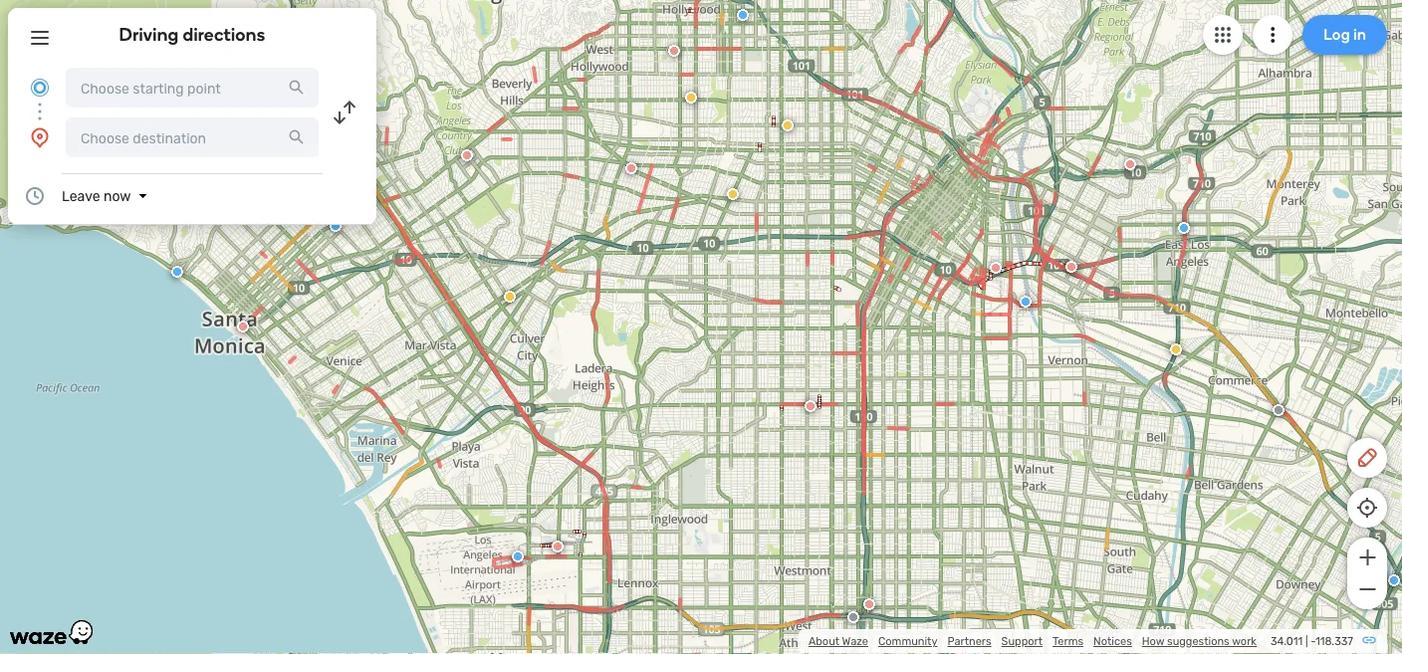Task type: vqa. For each thing, say whether or not it's contained in the screenshot.
x icon
no



Task type: locate. For each thing, give the bounding box(es) containing it.
accident image
[[1273, 405, 1285, 416]]

0 vertical spatial police image
[[737, 9, 749, 21]]

police image
[[737, 9, 749, 21], [330, 220, 342, 232]]

support link
[[1002, 635, 1043, 649]]

1 vertical spatial police image
[[330, 220, 342, 232]]

road closed image
[[669, 45, 681, 57], [461, 149, 473, 161], [626, 162, 638, 174], [1066, 261, 1078, 273], [552, 541, 564, 553], [864, 599, 876, 611]]

about
[[809, 635, 840, 649]]

terms
[[1053, 635, 1084, 649]]

community link
[[879, 635, 938, 649]]

accident image
[[848, 612, 860, 624]]

community
[[879, 635, 938, 649]]

Choose starting point text field
[[66, 68, 319, 108]]

|
[[1306, 635, 1309, 649]]

34.011
[[1271, 635, 1303, 649]]

about waze link
[[809, 635, 869, 649]]

how suggestions work link
[[1143, 635, 1257, 649]]

0 horizontal spatial police image
[[330, 220, 342, 232]]

partners link
[[948, 635, 992, 649]]

partners
[[948, 635, 992, 649]]

road closed image
[[1125, 158, 1137, 170], [990, 262, 1002, 274], [237, 321, 249, 333], [805, 401, 817, 412]]

hazard image
[[685, 92, 697, 104]]

pencil image
[[1356, 446, 1380, 470]]

hazard image
[[782, 120, 794, 132], [727, 188, 739, 200], [504, 291, 516, 303], [1171, 344, 1183, 356]]

suggestions
[[1168, 635, 1230, 649]]

leave now
[[62, 188, 131, 204]]

1 horizontal spatial police image
[[737, 9, 749, 21]]

Choose destination text field
[[66, 118, 319, 157]]

police image
[[1179, 222, 1191, 234], [171, 266, 183, 278], [1020, 296, 1032, 308], [512, 551, 524, 563], [1389, 575, 1401, 587]]



Task type: describe. For each thing, give the bounding box(es) containing it.
current location image
[[28, 76, 52, 100]]

-
[[1311, 635, 1316, 649]]

clock image
[[23, 184, 47, 208]]

how
[[1143, 635, 1165, 649]]

118.337
[[1316, 635, 1354, 649]]

notices
[[1094, 635, 1133, 649]]

driving
[[119, 24, 179, 45]]

directions
[[183, 24, 265, 45]]

location image
[[28, 126, 52, 149]]

leave
[[62, 188, 100, 204]]

support
[[1002, 635, 1043, 649]]

work
[[1233, 635, 1257, 649]]

waze
[[843, 635, 869, 649]]

34.011 | -118.337
[[1271, 635, 1354, 649]]

now
[[104, 188, 131, 204]]

link image
[[1362, 633, 1378, 649]]

notices link
[[1094, 635, 1133, 649]]

driving directions
[[119, 24, 265, 45]]

terms link
[[1053, 635, 1084, 649]]

about waze community partners support terms notices how suggestions work
[[809, 635, 1257, 649]]

zoom out image
[[1356, 578, 1380, 602]]

zoom in image
[[1356, 546, 1380, 570]]



